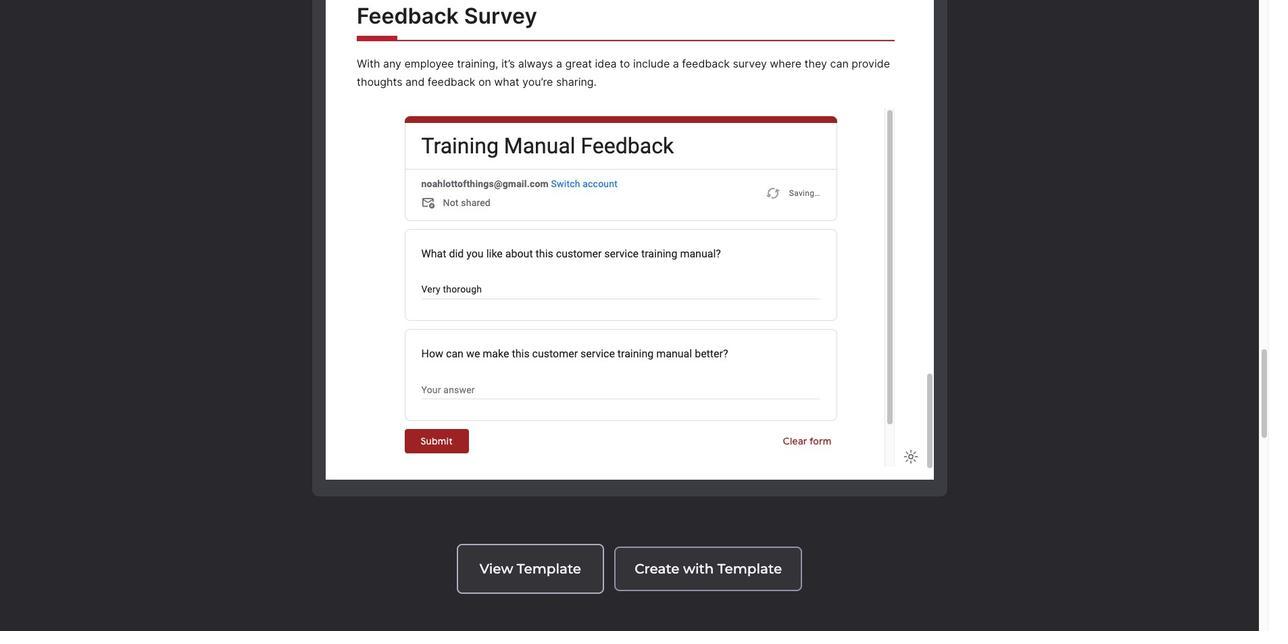 Task type: locate. For each thing, give the bounding box(es) containing it.
view template
[[480, 561, 582, 577]]

1 template from the left
[[517, 561, 582, 577]]

template right with
[[718, 561, 782, 577]]

template right view
[[517, 561, 582, 577]]

0 horizontal spatial template
[[517, 561, 582, 577]]

template
[[517, 561, 582, 577], [718, 561, 782, 577]]

create with template
[[635, 561, 782, 577]]

with
[[684, 561, 714, 577]]

2 template from the left
[[718, 561, 782, 577]]

create with template link
[[615, 547, 803, 592]]

create
[[635, 561, 680, 577]]

1 horizontal spatial template
[[718, 561, 782, 577]]



Task type: describe. For each thing, give the bounding box(es) containing it.
view template link
[[457, 544, 605, 594]]

view
[[480, 561, 513, 577]]



Task type: vqa. For each thing, say whether or not it's contained in the screenshot.
CREATE WITH TEMPLATE LINK
yes



